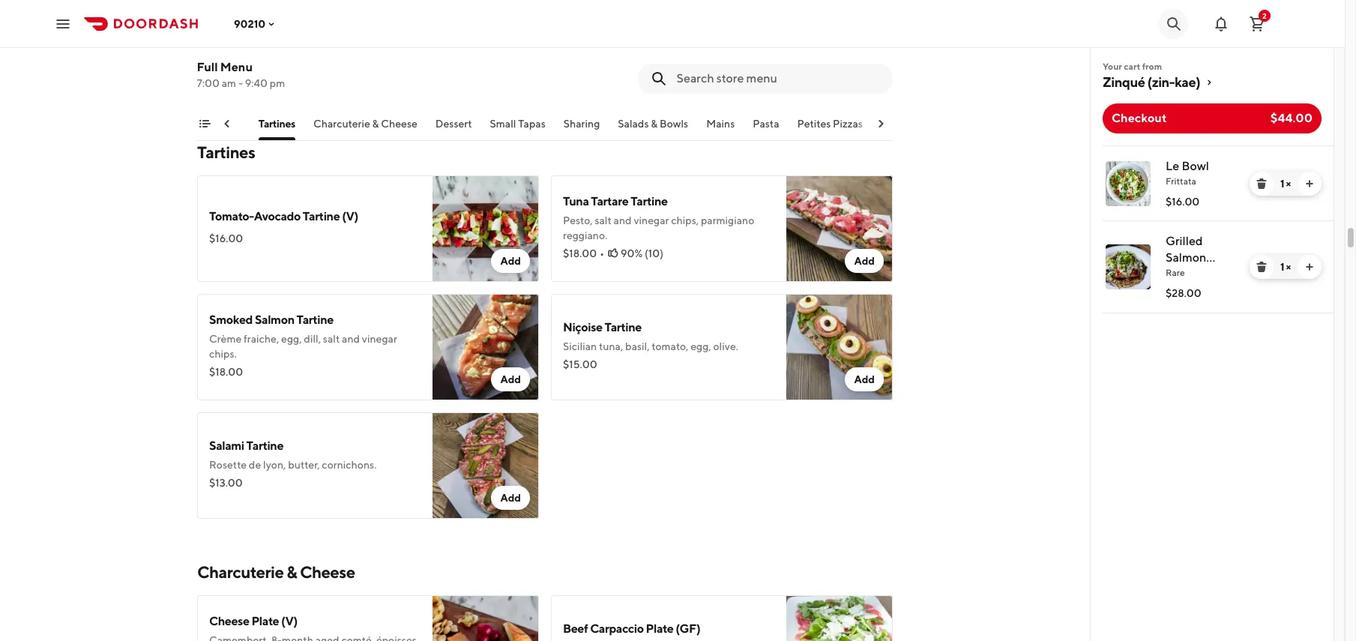 Task type: describe. For each thing, give the bounding box(es) containing it.
zinqué
[[1103, 74, 1146, 90]]

dessert button
[[436, 116, 473, 140]]

avocado
[[254, 209, 301, 224]]

-
[[239, 77, 243, 89]]

checkout
[[1112, 111, 1167, 125]]

pm
[[270, 77, 286, 89]]

crème
[[209, 333, 242, 345]]

salt inside "smoked salmon tartine crème fraiche, egg, dill, salt and vinegar chips. $18.00"
[[323, 333, 340, 345]]

90210 button
[[234, 18, 278, 30]]

& for salads & bowls button
[[652, 118, 658, 130]]

butter,
[[288, 459, 320, 471]]

small tapas
[[491, 118, 546, 130]]

beef
[[563, 622, 588, 636]]

(zin-
[[1148, 74, 1175, 90]]

$16.00 inside list
[[1166, 196, 1200, 208]]

full
[[197, 60, 218, 74]]

add for tomato-avocado tartine (v)
[[501, 255, 521, 267]]

small tapas button
[[491, 116, 546, 140]]

cart
[[1125, 61, 1141, 72]]

add for tuna tartare tartine
[[855, 255, 875, 267]]

grilled salmon plate (gf)
[[1166, 234, 1223, 281]]

pizzas
[[834, 118, 864, 130]]

smoked for smoked salmon tartine
[[209, 313, 253, 327]]

or
[[351, 32, 361, 44]]

dauphinois
[[296, 32, 349, 44]]

chips,
[[671, 215, 699, 227]]

1 vertical spatial cheese
[[300, 563, 355, 582]]

sicilian
[[563, 341, 597, 353]]

0 horizontal spatial (v)
[[281, 614, 298, 629]]

0 horizontal spatial plate
[[252, 614, 279, 629]]

add for niçoise tartine
[[855, 374, 875, 386]]

plate for beef carpaccio plate (gf)
[[646, 622, 674, 636]]

smoked salmon tartine image
[[433, 294, 539, 401]]

and inside "smoked salmon tartine crème fraiche, egg, dill, salt and vinegar chips. $18.00"
[[342, 333, 360, 345]]

cheese plate (v)
[[209, 614, 298, 629]]

with
[[209, 32, 230, 44]]

bowl
[[1182, 159, 1210, 173]]

add one to cart image for grilled salmon plate (gf)
[[1304, 261, 1316, 273]]

7:00
[[197, 77, 220, 89]]

rare
[[1166, 267, 1186, 278]]

salami
[[209, 439, 244, 453]]

(gf) for beef carpaccio plate (gf)
[[676, 622, 701, 636]]

carpaccio inside the smoked salmon carpaccio (gf) with potato gratin dauphinois or avocado salad $19.00
[[297, 11, 350, 26]]

90210
[[234, 18, 266, 30]]

tuna tartare tartine image
[[787, 176, 893, 282]]

le bowl frittata
[[1166, 159, 1210, 187]]

your
[[1103, 61, 1123, 72]]

0 vertical spatial $18.00
[[563, 248, 597, 260]]

your cart from
[[1103, 61, 1163, 72]]

tapas
[[519, 118, 546, 130]]

dessert
[[436, 118, 473, 130]]

pesto,
[[563, 215, 593, 227]]

pasta button
[[754, 116, 780, 140]]

add button for tomato-avocado tartine (v)
[[492, 249, 530, 273]]

sharing button
[[564, 116, 601, 140]]

1 × for le bowl
[[1281, 178, 1292, 190]]

cheese inside button
[[382, 118, 418, 130]]

salads & bowls
[[619, 118, 689, 130]]

mains button
[[707, 116, 736, 140]]

0 horizontal spatial tartines
[[197, 143, 255, 162]]

•
[[600, 248, 605, 260]]

egg, inside niçoise tartine sicilian tuna, basil, tomato, egg, olive. $15.00
[[691, 341, 712, 353]]

egg, inside "smoked salmon tartine crème fraiche, egg, dill, salt and vinegar chips. $18.00"
[[281, 333, 302, 345]]

salads & bowls button
[[619, 116, 689, 140]]

scroll menu navigation left image
[[221, 118, 233, 130]]

tuna,
[[599, 341, 624, 353]]

niçoise
[[563, 320, 603, 335]]

remove item from cart image
[[1256, 178, 1268, 190]]

open menu image
[[54, 15, 72, 33]]

mains
[[707, 118, 736, 130]]

1 vertical spatial $16.00
[[209, 233, 243, 245]]

avocado
[[363, 32, 403, 44]]

salami tartine image
[[433, 413, 539, 519]]

add button for tuna tartare tartine
[[846, 249, 884, 273]]

gratin
[[266, 32, 294, 44]]

tomato-avocado tartine (v)
[[209, 209, 359, 224]]

$28.00
[[1166, 287, 1202, 299]]

tuna tartare tartine pesto, salt and vinegar chips, parmigiano reggiano.
[[563, 194, 755, 242]]

2
[[1263, 11, 1268, 20]]

zinqué (zin-kae) link
[[1103, 74, 1322, 92]]

add one to cart image for le bowl
[[1304, 178, 1316, 190]]

smoked for smoked salmon carpaccio (gf)
[[209, 11, 253, 26]]

plates button
[[211, 116, 241, 140]]

rosette
[[209, 459, 247, 471]]

reggiano.
[[563, 230, 608, 242]]

grilled
[[1166, 234, 1204, 248]]

pasta
[[754, 118, 780, 130]]

fraiche,
[[244, 333, 279, 345]]

$18.00 inside "smoked salmon tartine crème fraiche, egg, dill, salt and vinegar chips. $18.00"
[[209, 366, 243, 378]]

tartine inside salami tartine rosette de lyon, butter, cornichons. $13.00
[[246, 439, 284, 453]]

tartines button
[[882, 116, 920, 140]]

le
[[1166, 159, 1180, 173]]

beef carpaccio plate (gf) image
[[787, 596, 893, 641]]

tomato-
[[209, 209, 254, 224]]

Item Search search field
[[677, 71, 881, 87]]

remove item from cart image
[[1256, 261, 1268, 273]]

smoked salmon tartine crème fraiche, egg, dill, salt and vinegar chips. $18.00
[[209, 313, 397, 378]]

vinegar inside tuna tartare tartine pesto, salt and vinegar chips, parmigiano reggiano.
[[634, 215, 669, 227]]

dill,
[[304, 333, 321, 345]]

petites pizzas
[[798, 118, 864, 130]]

list containing le bowl
[[1091, 146, 1334, 314]]

salmon for tartine
[[255, 313, 295, 327]]

salads
[[619, 118, 650, 130]]

charcuterie & cheese button
[[314, 116, 418, 140]]

$18.00 •
[[563, 248, 605, 260]]

add button for smoked salmon tartine
[[492, 368, 530, 392]]

and inside tuna tartare tartine pesto, salt and vinegar chips, parmigiano reggiano.
[[614, 215, 632, 227]]

de
[[249, 459, 261, 471]]

9:40
[[245, 77, 268, 89]]

0 horizontal spatial &
[[287, 563, 297, 582]]

salmon for carpaccio
[[255, 11, 295, 26]]

add for salami tartine
[[501, 492, 521, 504]]

add button for niçoise tartine
[[846, 368, 884, 392]]

parmigiano
[[701, 215, 755, 227]]

chips.
[[209, 348, 237, 360]]

$19.00
[[209, 65, 243, 77]]



Task type: locate. For each thing, give the bounding box(es) containing it.
2 1 × from the top
[[1281, 261, 1292, 273]]

2 horizontal spatial &
[[652, 118, 658, 130]]

2 smoked from the top
[[209, 313, 253, 327]]

vinegar inside "smoked salmon tartine crème fraiche, egg, dill, salt and vinegar chips. $18.00"
[[362, 333, 397, 345]]

charcuterie & cheese
[[314, 118, 418, 130], [197, 563, 355, 582]]

0 vertical spatial and
[[614, 215, 632, 227]]

1 horizontal spatial vinegar
[[634, 215, 669, 227]]

1 right remove item from cart image
[[1281, 178, 1285, 190]]

salt down tartare
[[595, 215, 612, 227]]

from
[[1143, 61, 1163, 72]]

0 horizontal spatial egg,
[[281, 333, 302, 345]]

tartine for tartare
[[631, 194, 668, 209]]

(gf)
[[352, 11, 377, 26], [1197, 267, 1223, 281], [676, 622, 701, 636]]

$44.00
[[1271, 111, 1313, 125]]

1 vertical spatial salt
[[323, 333, 340, 345]]

salt inside tuna tartare tartine pesto, salt and vinegar chips, parmigiano reggiano.
[[595, 215, 612, 227]]

smoked salmon carpaccio (gf) image
[[433, 0, 539, 99]]

salt right dill,
[[323, 333, 340, 345]]

1 horizontal spatial carpaccio
[[590, 622, 644, 636]]

2 button
[[1243, 9, 1273, 39]]

smoked inside "smoked salmon tartine crème fraiche, egg, dill, salt and vinegar chips. $18.00"
[[209, 313, 253, 327]]

2 add one to cart image from the top
[[1304, 261, 1316, 273]]

1 vertical spatial 1 ×
[[1281, 261, 1292, 273]]

1 horizontal spatial (gf)
[[676, 622, 701, 636]]

2 1 from the top
[[1281, 261, 1285, 273]]

potato
[[232, 32, 264, 44]]

scroll menu navigation right image
[[875, 118, 887, 130]]

0 vertical spatial $16.00
[[1166, 196, 1200, 208]]

smoked inside the smoked salmon carpaccio (gf) with potato gratin dauphinois or avocado salad $19.00
[[209, 11, 253, 26]]

0 horizontal spatial charcuterie
[[197, 563, 284, 582]]

2 horizontal spatial (gf)
[[1197, 267, 1223, 281]]

1 × right remove item from cart icon
[[1281, 261, 1292, 273]]

$16.00 down tomato-
[[209, 233, 243, 245]]

tartine up the lyon,
[[246, 439, 284, 453]]

×
[[1287, 178, 1292, 190], [1287, 261, 1292, 273]]

menu
[[221, 60, 253, 74]]

1 × from the top
[[1287, 178, 1292, 190]]

0 vertical spatial smoked
[[209, 11, 253, 26]]

full menu 7:00 am - 9:40 pm
[[197, 60, 286, 89]]

1
[[1281, 178, 1285, 190], [1281, 261, 1285, 273]]

salmon up fraiche,
[[255, 313, 295, 327]]

salmon inside the smoked salmon carpaccio (gf) with potato gratin dauphinois or avocado salad $19.00
[[255, 11, 295, 26]]

× right remove item from cart icon
[[1287, 261, 1292, 273]]

1 vertical spatial salmon
[[1166, 251, 1207, 265]]

0 vertical spatial 1
[[1281, 178, 1285, 190]]

vinegar up (10) on the left
[[634, 215, 669, 227]]

1 vertical spatial charcuterie & cheese
[[197, 563, 355, 582]]

0 horizontal spatial (gf)
[[352, 11, 377, 26]]

carpaccio up dauphinois
[[297, 11, 350, 26]]

2 horizontal spatial plate
[[1166, 267, 1195, 281]]

2 items, open order cart image
[[1249, 15, 1267, 33]]

carpaccio right beef
[[590, 622, 644, 636]]

smoked up crème at the bottom left of the page
[[209, 313, 253, 327]]

1 × right remove item from cart image
[[1281, 178, 1292, 190]]

and right dill,
[[342, 333, 360, 345]]

cheese plate (v) image
[[433, 596, 539, 641]]

add one to cart image
[[1304, 178, 1316, 190], [1304, 261, 1316, 273]]

salami tartine rosette de lyon, butter, cornichons. $13.00
[[209, 439, 377, 489]]

cornichons.
[[322, 459, 377, 471]]

kae)
[[1175, 74, 1201, 90]]

cheese
[[382, 118, 418, 130], [300, 563, 355, 582], [209, 614, 249, 629]]

0 vertical spatial charcuterie
[[314, 118, 371, 130]]

1 horizontal spatial egg,
[[691, 341, 712, 353]]

1 right remove item from cart icon
[[1281, 261, 1285, 273]]

add button
[[492, 249, 530, 273], [846, 249, 884, 273], [492, 368, 530, 392], [846, 368, 884, 392], [492, 486, 530, 510]]

(gf) inside the smoked salmon carpaccio (gf) with potato gratin dauphinois or avocado salad $19.00
[[352, 11, 377, 26]]

basil,
[[626, 341, 650, 353]]

tuna
[[563, 194, 589, 209]]

1 horizontal spatial $16.00
[[1166, 196, 1200, 208]]

olive.
[[714, 341, 739, 353]]

salt
[[595, 215, 612, 227], [323, 333, 340, 345]]

petites
[[798, 118, 832, 130]]

0 vertical spatial vinegar
[[634, 215, 669, 227]]

smoked
[[209, 11, 253, 26], [209, 313, 253, 327]]

1 horizontal spatial &
[[373, 118, 380, 130]]

add
[[501, 255, 521, 267], [855, 255, 875, 267], [501, 374, 521, 386], [855, 374, 875, 386], [501, 492, 521, 504]]

& for charcuterie & cheese button
[[373, 118, 380, 130]]

$18.00 down reggiano.
[[563, 248, 597, 260]]

1 horizontal spatial tartines
[[259, 118, 296, 130]]

sharing
[[564, 118, 601, 130]]

1 horizontal spatial (v)
[[342, 209, 359, 224]]

le bowl image
[[1106, 161, 1151, 206]]

egg, left dill,
[[281, 333, 302, 345]]

1 vertical spatial vinegar
[[362, 333, 397, 345]]

tomato-avocado tartine (v) image
[[433, 176, 539, 282]]

plate for grilled salmon plate (gf)
[[1166, 267, 1195, 281]]

0 vertical spatial add one to cart image
[[1304, 178, 1316, 190]]

× right remove item from cart image
[[1287, 178, 1292, 190]]

1 vertical spatial smoked
[[209, 313, 253, 327]]

1 for grilled salmon plate (gf)
[[1281, 261, 1285, 273]]

1 vertical spatial carpaccio
[[590, 622, 644, 636]]

1 horizontal spatial and
[[614, 215, 632, 227]]

charcuterie
[[314, 118, 371, 130], [197, 563, 284, 582]]

list
[[1091, 146, 1334, 314]]

tartine inside "smoked salmon tartine crème fraiche, egg, dill, salt and vinegar chips. $18.00"
[[297, 313, 334, 327]]

grilled salmon plate (gf) image
[[1106, 245, 1151, 290]]

1 horizontal spatial $18.00
[[563, 248, 597, 260]]

1 vertical spatial charcuterie
[[197, 563, 284, 582]]

1 vertical spatial and
[[342, 333, 360, 345]]

tartine inside niçoise tartine sicilian tuna, basil, tomato, egg, olive. $15.00
[[605, 320, 642, 335]]

1 vertical spatial 1
[[1281, 261, 1285, 273]]

1 vertical spatial add one to cart image
[[1304, 261, 1316, 273]]

add button for salami tartine
[[492, 486, 530, 510]]

$16.00 down frittata
[[1166, 196, 1200, 208]]

plate
[[1166, 267, 1195, 281], [252, 614, 279, 629], [646, 622, 674, 636]]

0 vertical spatial 1 ×
[[1281, 178, 1292, 190]]

0 vertical spatial salmon
[[255, 11, 295, 26]]

vinegar right dill,
[[362, 333, 397, 345]]

1 vertical spatial (gf)
[[1197, 267, 1223, 281]]

0 vertical spatial salt
[[595, 215, 612, 227]]

0 horizontal spatial vinegar
[[362, 333, 397, 345]]

tartine inside tuna tartare tartine pesto, salt and vinegar chips, parmigiano reggiano.
[[631, 194, 668, 209]]

$13.00
[[209, 477, 243, 489]]

1 vertical spatial (v)
[[281, 614, 298, 629]]

lyon,
[[263, 459, 286, 471]]

niçoise tartine sicilian tuna, basil, tomato, egg, olive. $15.00
[[563, 320, 739, 371]]

charcuterie inside button
[[314, 118, 371, 130]]

tartine up tuna,
[[605, 320, 642, 335]]

show menu categories image
[[199, 118, 211, 130]]

salmon up gratin
[[255, 11, 295, 26]]

plates
[[211, 118, 241, 130]]

2 vertical spatial cheese
[[209, 614, 249, 629]]

&
[[373, 118, 380, 130], [652, 118, 658, 130], [287, 563, 297, 582]]

90% (10)
[[621, 248, 664, 260]]

$16.00
[[1166, 196, 1200, 208], [209, 233, 243, 245]]

smoked salmon carpaccio (gf) with potato gratin dauphinois or avocado salad $19.00
[[209, 11, 403, 77]]

and down tartare
[[614, 215, 632, 227]]

$18.00 down chips.
[[209, 366, 243, 378]]

90%
[[621, 248, 643, 260]]

carpaccio
[[297, 11, 350, 26], [590, 622, 644, 636]]

1 1 from the top
[[1281, 178, 1285, 190]]

2 horizontal spatial tartines
[[882, 118, 920, 130]]

0 horizontal spatial and
[[342, 333, 360, 345]]

1 horizontal spatial cheese
[[300, 563, 355, 582]]

am
[[222, 77, 237, 89]]

1 horizontal spatial charcuterie
[[314, 118, 371, 130]]

× for le bowl
[[1287, 178, 1292, 190]]

1 horizontal spatial plate
[[646, 622, 674, 636]]

(gf) inside grilled salmon plate (gf)
[[1197, 267, 1223, 281]]

1 for le bowl
[[1281, 178, 1285, 190]]

tartines down plates button
[[197, 143, 255, 162]]

niçoise tartine image
[[787, 294, 893, 401]]

tartines down pm at left
[[259, 118, 296, 130]]

beef carpaccio plate (gf)
[[563, 622, 701, 636]]

0 vertical spatial charcuterie & cheese
[[314, 118, 418, 130]]

2 vertical spatial (gf)
[[676, 622, 701, 636]]

tartine right avocado
[[303, 209, 340, 224]]

0 horizontal spatial cheese
[[209, 614, 249, 629]]

0 vertical spatial ×
[[1287, 178, 1292, 190]]

plate inside grilled salmon plate (gf)
[[1166, 267, 1195, 281]]

salmon down grilled
[[1166, 251, 1207, 265]]

small
[[491, 118, 517, 130]]

frittata
[[1166, 176, 1197, 187]]

(10)
[[645, 248, 664, 260]]

$15.00
[[563, 359, 598, 371]]

tartines
[[259, 118, 296, 130], [882, 118, 920, 130], [197, 143, 255, 162]]

1 vertical spatial ×
[[1287, 261, 1292, 273]]

0 horizontal spatial salt
[[323, 333, 340, 345]]

1 ×
[[1281, 178, 1292, 190], [1281, 261, 1292, 273]]

tartine for salmon
[[297, 313, 334, 327]]

0 horizontal spatial $18.00
[[209, 366, 243, 378]]

salad
[[209, 47, 234, 59]]

tartine right tartare
[[631, 194, 668, 209]]

1 horizontal spatial salt
[[595, 215, 612, 227]]

salmon inside grilled salmon plate (gf)
[[1166, 251, 1207, 265]]

add for smoked salmon tartine
[[501, 374, 521, 386]]

bowls
[[660, 118, 689, 130]]

notification bell image
[[1213, 15, 1231, 33]]

petites pizzas button
[[798, 116, 864, 140]]

smoked up with
[[209, 11, 253, 26]]

2 vertical spatial salmon
[[255, 313, 295, 327]]

2 horizontal spatial cheese
[[382, 118, 418, 130]]

1 smoked from the top
[[209, 11, 253, 26]]

add one to cart image right remove item from cart image
[[1304, 178, 1316, 190]]

1 vertical spatial $18.00
[[209, 366, 243, 378]]

egg, left olive.
[[691, 341, 712, 353]]

salmon for plate
[[1166, 251, 1207, 265]]

vinegar
[[634, 215, 669, 227], [362, 333, 397, 345]]

0 vertical spatial (v)
[[342, 209, 359, 224]]

tartine up dill,
[[297, 313, 334, 327]]

0 vertical spatial carpaccio
[[297, 11, 350, 26]]

tartines right the pizzas
[[882, 118, 920, 130]]

0 horizontal spatial $16.00
[[209, 233, 243, 245]]

1 × for grilled salmon plate (gf)
[[1281, 261, 1292, 273]]

add one to cart image right remove item from cart icon
[[1304, 261, 1316, 273]]

2 × from the top
[[1287, 261, 1292, 273]]

0 vertical spatial (gf)
[[352, 11, 377, 26]]

0 vertical spatial cheese
[[382, 118, 418, 130]]

salmon inside "smoked salmon tartine crème fraiche, egg, dill, salt and vinegar chips. $18.00"
[[255, 313, 295, 327]]

zinqué (zin-kae)
[[1103, 74, 1201, 90]]

× for grilled salmon plate (gf)
[[1287, 261, 1292, 273]]

tomato,
[[652, 341, 689, 353]]

1 add one to cart image from the top
[[1304, 178, 1316, 190]]

0 horizontal spatial carpaccio
[[297, 11, 350, 26]]

(gf) for grilled salmon plate (gf)
[[1197, 267, 1223, 281]]

tartare
[[591, 194, 629, 209]]

tartine for avocado
[[303, 209, 340, 224]]

1 1 × from the top
[[1281, 178, 1292, 190]]



Task type: vqa. For each thing, say whether or not it's contained in the screenshot.
Pantry within BUTTON
no



